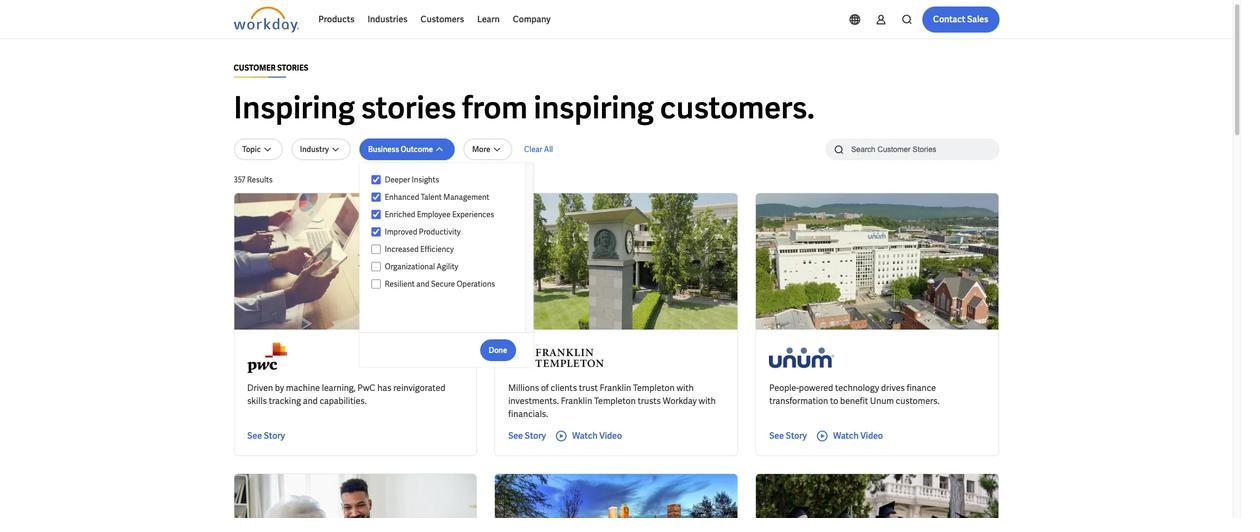 Task type: describe. For each thing, give the bounding box(es) containing it.
inspiring
[[534, 88, 654, 128]]

1 see story from the left
[[247, 431, 285, 442]]

resilient
[[385, 280, 415, 289]]

increased
[[385, 245, 419, 255]]

deeper
[[385, 175, 410, 185]]

0 vertical spatial franklin
[[600, 383, 631, 394]]

industries
[[368, 14, 408, 25]]

see for people-powered technology drives finance transformation to benefit unum customers.
[[769, 431, 784, 442]]

customers button
[[414, 7, 471, 33]]

sales
[[967, 14, 989, 25]]

0 vertical spatial and
[[416, 280, 429, 289]]

productivity
[[419, 227, 461, 237]]

secure
[[431, 280, 455, 289]]

deeper insights
[[385, 175, 439, 185]]

1 vertical spatial franklin
[[561, 396, 592, 407]]

0 vertical spatial with
[[677, 383, 694, 394]]

clients
[[551, 383, 577, 394]]

watch video for unum
[[833, 431, 883, 442]]

learn
[[477, 14, 500, 25]]

employee
[[417, 210, 451, 220]]

has
[[377, 383, 392, 394]]

clear
[[524, 145, 543, 154]]

watch video for franklin
[[572, 431, 622, 442]]

clear all
[[524, 145, 553, 154]]

business outcome
[[368, 145, 433, 154]]

people-
[[769, 383, 799, 394]]

unum
[[870, 396, 894, 407]]

improved productivity
[[385, 227, 461, 237]]

stories
[[277, 63, 308, 73]]

357 results
[[234, 175, 273, 185]]

customer stories
[[234, 63, 308, 73]]

skills
[[247, 396, 267, 407]]

results
[[247, 175, 273, 185]]

business outcome button
[[359, 139, 455, 160]]

products button
[[312, 7, 361, 33]]

millions
[[508, 383, 539, 394]]

see for millions of clients trust franklin templeton with investments. franklin templeton trusts workday with financials.
[[508, 431, 523, 442]]

people-powered technology drives finance transformation to benefit unum customers.
[[769, 383, 940, 407]]

business
[[368, 145, 399, 154]]

powered
[[799, 383, 833, 394]]

done button
[[480, 340, 516, 361]]

story for millions of clients trust franklin templeton with investments. franklin templeton trusts workday with financials.
[[525, 431, 546, 442]]

organizational agility link
[[381, 261, 515, 274]]

Search Customer Stories text field
[[845, 140, 978, 159]]

done
[[489, 346, 507, 356]]

customer
[[234, 63, 276, 73]]

outcome
[[401, 145, 433, 154]]

1 vertical spatial templeton
[[594, 396, 636, 407]]

see story for millions of clients trust franklin templeton with investments. franklin templeton trusts workday with financials.
[[508, 431, 546, 442]]

operations
[[457, 280, 495, 289]]

financials.
[[508, 409, 548, 421]]

agility
[[437, 262, 458, 272]]

learn button
[[471, 7, 506, 33]]

products
[[319, 14, 355, 25]]

talent
[[421, 193, 442, 202]]

enriched
[[385, 210, 415, 220]]

to
[[830, 396, 839, 407]]

customers
[[421, 14, 464, 25]]

more button
[[464, 139, 512, 160]]

customers. inside 'people-powered technology drives finance transformation to benefit unum customers.'
[[896, 396, 940, 407]]

watch video link for franklin
[[555, 430, 622, 443]]

0 horizontal spatial customers.
[[660, 88, 815, 128]]

machine
[[286, 383, 320, 394]]

contact
[[933, 14, 966, 25]]

357
[[234, 175, 245, 185]]

organizational agility
[[385, 262, 458, 272]]

enriched employee experiences link
[[381, 208, 515, 221]]

story for people-powered technology drives finance transformation to benefit unum customers.
[[786, 431, 807, 442]]

enhanced talent management
[[385, 193, 490, 202]]

deeper insights link
[[381, 174, 515, 187]]

industry button
[[291, 139, 351, 160]]



Task type: vqa. For each thing, say whether or not it's contained in the screenshot.
Planning on the top left
no



Task type: locate. For each thing, give the bounding box(es) containing it.
None checkbox
[[371, 193, 381, 202], [371, 227, 381, 237], [371, 245, 381, 255], [371, 280, 381, 289], [371, 193, 381, 202], [371, 227, 381, 237], [371, 245, 381, 255], [371, 280, 381, 289]]

learning,
[[322, 383, 356, 394]]

see down transformation
[[769, 431, 784, 442]]

0 horizontal spatial see story
[[247, 431, 285, 442]]

1 horizontal spatial see story
[[508, 431, 546, 442]]

0 horizontal spatial see
[[247, 431, 262, 442]]

watch video link down millions of clients trust franklin templeton with investments. franklin templeton trusts workday with financials.
[[555, 430, 622, 443]]

contact sales link
[[922, 7, 1000, 33]]

see story for people-powered technology drives finance transformation to benefit unum customers.
[[769, 431, 807, 442]]

watch video link for unum
[[816, 430, 883, 443]]

enriched employee experiences
[[385, 210, 494, 220]]

2 see story from the left
[[508, 431, 546, 442]]

0 horizontal spatial see story link
[[247, 430, 285, 443]]

video for franklin
[[599, 431, 622, 442]]

2 watch video link from the left
[[816, 430, 883, 443]]

2 watch video from the left
[[833, 431, 883, 442]]

topic button
[[234, 139, 283, 160]]

and down machine
[[303, 396, 318, 407]]

video down unum
[[861, 431, 883, 442]]

watch for unum
[[833, 431, 859, 442]]

0 horizontal spatial franklin
[[561, 396, 592, 407]]

transformation
[[769, 396, 828, 407]]

enhanced talent management link
[[381, 191, 515, 204]]

1 horizontal spatial and
[[416, 280, 429, 289]]

1 horizontal spatial with
[[699, 396, 716, 407]]

2 watch from the left
[[833, 431, 859, 442]]

driven
[[247, 383, 273, 394]]

see story link for people-powered technology drives finance transformation to benefit unum customers.
[[769, 430, 807, 443]]

1 horizontal spatial watch video link
[[816, 430, 883, 443]]

2 horizontal spatial see story
[[769, 431, 807, 442]]

1 horizontal spatial franklin
[[600, 383, 631, 394]]

benefit
[[840, 396, 868, 407]]

3 story from the left
[[786, 431, 807, 442]]

with right workday in the bottom right of the page
[[699, 396, 716, 407]]

improved productivity link
[[381, 226, 515, 239]]

0 horizontal spatial video
[[599, 431, 622, 442]]

watch video link down benefit on the bottom
[[816, 430, 883, 443]]

0 horizontal spatial story
[[264, 431, 285, 442]]

topic
[[242, 145, 261, 154]]

2 story from the left
[[525, 431, 546, 442]]

pwc
[[358, 383, 376, 394]]

2 horizontal spatial story
[[786, 431, 807, 442]]

see story link
[[247, 430, 285, 443], [508, 430, 546, 443], [769, 430, 807, 443]]

1 video from the left
[[599, 431, 622, 442]]

franklin right trust
[[600, 383, 631, 394]]

1 vertical spatial with
[[699, 396, 716, 407]]

1 story from the left
[[264, 431, 285, 442]]

from
[[462, 88, 528, 128]]

see
[[247, 431, 262, 442], [508, 431, 523, 442], [769, 431, 784, 442]]

watch down benefit on the bottom
[[833, 431, 859, 442]]

1 vertical spatial and
[[303, 396, 318, 407]]

finance
[[907, 383, 936, 394]]

3 see story from the left
[[769, 431, 807, 442]]

2 horizontal spatial see
[[769, 431, 784, 442]]

templeton up trusts
[[633, 383, 675, 394]]

franklin down trust
[[561, 396, 592, 407]]

all
[[544, 145, 553, 154]]

2 horizontal spatial see story link
[[769, 430, 807, 443]]

None checkbox
[[371, 175, 381, 185], [371, 210, 381, 220], [371, 262, 381, 272], [371, 175, 381, 185], [371, 210, 381, 220], [371, 262, 381, 272]]

management
[[444, 193, 490, 202]]

with up workday in the bottom right of the page
[[677, 383, 694, 394]]

see story link for millions of clients trust franklin templeton with investments. franklin templeton trusts workday with financials.
[[508, 430, 546, 443]]

1 horizontal spatial watch video
[[833, 431, 883, 442]]

1 watch video from the left
[[572, 431, 622, 442]]

watch for franklin
[[572, 431, 598, 442]]

go to the homepage image
[[234, 7, 299, 33]]

customers.
[[660, 88, 815, 128], [896, 396, 940, 407]]

1 horizontal spatial watch
[[833, 431, 859, 442]]

watch video
[[572, 431, 622, 442], [833, 431, 883, 442]]

0 horizontal spatial watch video link
[[555, 430, 622, 443]]

reinvigorated
[[393, 383, 446, 394]]

story
[[264, 431, 285, 442], [525, 431, 546, 442], [786, 431, 807, 442]]

1 horizontal spatial customers.
[[896, 396, 940, 407]]

trust
[[579, 383, 598, 394]]

templeton down trust
[[594, 396, 636, 407]]

watch video link
[[555, 430, 622, 443], [816, 430, 883, 443]]

2 video from the left
[[861, 431, 883, 442]]

improved
[[385, 227, 417, 237]]

see story link down skills
[[247, 430, 285, 443]]

0 horizontal spatial watch video
[[572, 431, 622, 442]]

and inside driven by machine learning, pwc has reinvigorated skills tracking and capabilities.
[[303, 396, 318, 407]]

technology
[[835, 383, 879, 394]]

pricewaterhousecoopers global licensing services corporation (pwc) image
[[247, 343, 287, 374]]

franklin
[[600, 383, 631, 394], [561, 396, 592, 407]]

1 see from the left
[[247, 431, 262, 442]]

unum image
[[769, 343, 835, 374]]

1 see story link from the left
[[247, 430, 285, 443]]

insights
[[412, 175, 439, 185]]

3 see from the left
[[769, 431, 784, 442]]

0 horizontal spatial with
[[677, 383, 694, 394]]

efficiency
[[420, 245, 454, 255]]

increased efficiency
[[385, 245, 454, 255]]

driven by machine learning, pwc has reinvigorated skills tracking and capabilities.
[[247, 383, 446, 407]]

1 horizontal spatial see
[[508, 431, 523, 442]]

clear all button
[[521, 139, 556, 160]]

see story down financials.
[[508, 431, 546, 442]]

industry
[[300, 145, 329, 154]]

2 see from the left
[[508, 431, 523, 442]]

inspiring
[[234, 88, 355, 128]]

of
[[541, 383, 549, 394]]

3 see story link from the left
[[769, 430, 807, 443]]

contact sales
[[933, 14, 989, 25]]

see story link down financials.
[[508, 430, 546, 443]]

more
[[472, 145, 491, 154]]

watch
[[572, 431, 598, 442], [833, 431, 859, 442]]

inspiring stories from inspiring customers.
[[234, 88, 815, 128]]

0 vertical spatial templeton
[[633, 383, 675, 394]]

workday
[[663, 396, 697, 407]]

1 vertical spatial customers.
[[896, 396, 940, 407]]

video for unum
[[861, 431, 883, 442]]

company
[[513, 14, 551, 25]]

video
[[599, 431, 622, 442], [861, 431, 883, 442]]

0 horizontal spatial watch
[[572, 431, 598, 442]]

1 horizontal spatial see story link
[[508, 430, 546, 443]]

1 horizontal spatial story
[[525, 431, 546, 442]]

tracking
[[269, 396, 301, 407]]

by
[[275, 383, 284, 394]]

franklin templeton companies, llc image
[[508, 343, 604, 374]]

watch down millions of clients trust franklin templeton with investments. franklin templeton trusts workday with financials.
[[572, 431, 598, 442]]

see story down transformation
[[769, 431, 807, 442]]

1 watch from the left
[[572, 431, 598, 442]]

see story down skills
[[247, 431, 285, 442]]

and
[[416, 280, 429, 289], [303, 396, 318, 407]]

resilient and secure operations
[[385, 280, 495, 289]]

0 vertical spatial customers.
[[660, 88, 815, 128]]

resilient and secure operations link
[[381, 278, 515, 291]]

see story
[[247, 431, 285, 442], [508, 431, 546, 442], [769, 431, 807, 442]]

industries button
[[361, 7, 414, 33]]

watch video down millions of clients trust franklin templeton with investments. franklin templeton trusts workday with financials.
[[572, 431, 622, 442]]

see story link down transformation
[[769, 430, 807, 443]]

story down transformation
[[786, 431, 807, 442]]

capabilities.
[[320, 396, 367, 407]]

0 horizontal spatial and
[[303, 396, 318, 407]]

1 watch video link from the left
[[555, 430, 622, 443]]

drives
[[881, 383, 905, 394]]

watch video down benefit on the bottom
[[833, 431, 883, 442]]

millions of clients trust franklin templeton with investments. franklin templeton trusts workday with financials.
[[508, 383, 716, 421]]

stories
[[361, 88, 456, 128]]

video down millions of clients trust franklin templeton with investments. franklin templeton trusts workday with financials.
[[599, 431, 622, 442]]

1 horizontal spatial video
[[861, 431, 883, 442]]

story down tracking
[[264, 431, 285, 442]]

trusts
[[638, 396, 661, 407]]

experiences
[[452, 210, 494, 220]]

enhanced
[[385, 193, 419, 202]]

see down financials.
[[508, 431, 523, 442]]

increased efficiency link
[[381, 243, 515, 256]]

organizational
[[385, 262, 435, 272]]

see down skills
[[247, 431, 262, 442]]

with
[[677, 383, 694, 394], [699, 396, 716, 407]]

company button
[[506, 7, 557, 33]]

and down "organizational agility"
[[416, 280, 429, 289]]

investments.
[[508, 396, 559, 407]]

story down financials.
[[525, 431, 546, 442]]

2 see story link from the left
[[508, 430, 546, 443]]



